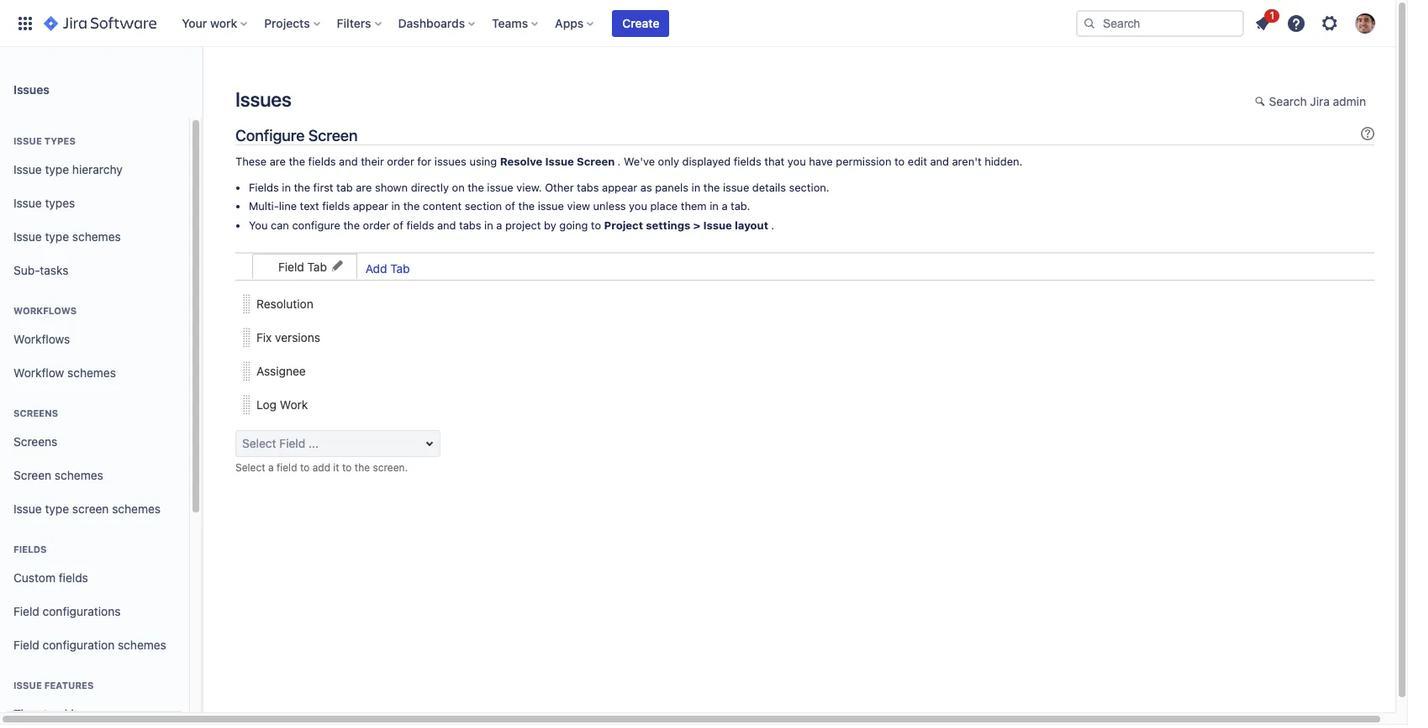 Task type: describe. For each thing, give the bounding box(es) containing it.
can
[[271, 219, 289, 232]]

issue types group
[[7, 118, 182, 293]]

content
[[423, 200, 462, 213]]

permission
[[836, 155, 892, 168]]

it
[[333, 461, 339, 474]]

dashboards
[[398, 16, 465, 30]]

workflow schemes
[[13, 365, 116, 380]]

issue type schemes
[[13, 229, 121, 243]]

fields left that
[[734, 155, 761, 168]]

issue types
[[13, 135, 76, 146]]

panels
[[655, 181, 688, 194]]

workflows group
[[7, 288, 182, 395]]

line
[[279, 200, 297, 213]]

screen schemes link
[[7, 459, 182, 493]]

work
[[280, 398, 308, 412]]

the right configure
[[343, 219, 360, 232]]

you inside fields in the first tab are shown directly on the issue view. other tabs appear as panels in the issue details section. multi-line text fields appear in the content section of the issue view unless you place them in a tab. you can configure the order of fields and tabs in a project by going to project settings > issue layout .
[[629, 200, 647, 213]]

issue for issue type hierarchy
[[13, 162, 42, 176]]

fix
[[256, 330, 272, 345]]

types
[[44, 135, 76, 146]]

field tab link
[[252, 253, 357, 279]]

0 vertical spatial a
[[722, 200, 728, 213]]

in right them
[[710, 200, 719, 213]]

in down shown
[[391, 200, 400, 213]]

going
[[559, 219, 588, 232]]

schemes inside 'link'
[[55, 468, 103, 482]]

add
[[312, 461, 330, 474]]

your work button
[[177, 10, 254, 37]]

to left add
[[300, 461, 310, 474]]

other
[[545, 181, 574, 194]]

time
[[13, 707, 40, 721]]

them
[[681, 200, 707, 213]]

the up them
[[703, 181, 720, 194]]

log work
[[256, 398, 308, 412]]

screens for screens group
[[13, 408, 58, 419]]

sidebar navigation image
[[183, 67, 220, 101]]

issue type hierarchy link
[[7, 153, 182, 187]]

1 vertical spatial appear
[[353, 200, 388, 213]]

2 horizontal spatial issue
[[723, 181, 749, 194]]

unless
[[593, 200, 626, 213]]

fields in the first tab are shown directly on the issue view. other tabs appear as panels in the issue details section. multi-line text fields appear in the content section of the issue view unless you place them in a tab. you can configure the order of fields and tabs in a project by going to project settings > issue layout .
[[249, 181, 829, 232]]

we've
[[624, 155, 655, 168]]

0 vertical spatial order
[[387, 155, 414, 168]]

0 vertical spatial tabs
[[577, 181, 599, 194]]

resolve
[[500, 155, 542, 168]]

custom
[[13, 570, 55, 585]]

fields group
[[7, 526, 182, 667]]

in down section
[[484, 219, 493, 232]]

issue features group
[[7, 662, 182, 725]]

you
[[249, 219, 268, 232]]

project
[[604, 219, 643, 232]]

apps button
[[550, 10, 601, 37]]

filters
[[337, 16, 371, 30]]

issue types
[[13, 196, 75, 210]]

add tab
[[365, 261, 410, 275]]

0 vertical spatial of
[[505, 200, 515, 213]]

fields up first
[[308, 155, 336, 168]]

tab.
[[731, 200, 750, 213]]

0 vertical spatial are
[[270, 155, 286, 168]]

text
[[300, 200, 319, 213]]

appswitcher icon image
[[15, 13, 35, 33]]

these
[[235, 155, 267, 168]]

directly
[[411, 181, 449, 194]]

banner containing your work
[[0, 0, 1395, 47]]

1 vertical spatial a
[[496, 219, 502, 232]]

in up line
[[282, 181, 291, 194]]

workflows link
[[7, 323, 182, 356]]

configure screen
[[235, 126, 358, 145]]

your work
[[182, 16, 237, 30]]

help image
[[1286, 13, 1306, 33]]

shown
[[375, 181, 408, 194]]

add
[[365, 261, 387, 275]]

configuration
[[43, 638, 115, 652]]

1 horizontal spatial issues
[[235, 87, 291, 111]]

field configurations link
[[7, 595, 182, 629]]

screen inside 'link'
[[13, 468, 51, 482]]

view.
[[516, 181, 542, 194]]

issue type hierarchy
[[13, 162, 123, 176]]

on
[[452, 181, 465, 194]]

time tracking
[[13, 707, 88, 721]]

add tab link
[[357, 257, 418, 280]]

screens group
[[7, 390, 182, 531]]

primary element
[[10, 0, 1076, 47]]

the up text
[[294, 181, 310, 194]]

type for schemes
[[45, 229, 69, 243]]

custom fields link
[[7, 562, 182, 595]]

screens link
[[7, 425, 182, 459]]

1 horizontal spatial issue
[[538, 200, 564, 213]]

tasks
[[40, 263, 68, 277]]

only
[[658, 155, 679, 168]]

2 horizontal spatial screen
[[577, 155, 615, 168]]

schemes inside issue types group
[[72, 229, 121, 243]]

fields for fields in the first tab are shown directly on the issue view. other tabs appear as panels in the issue details section. multi-line text fields appear in the content section of the issue view unless you place them in a tab. you can configure the order of fields and tabs in a project by going to project settings > issue layout .
[[249, 181, 279, 194]]

work
[[210, 16, 237, 30]]

issue for issue types
[[13, 196, 42, 210]]

search jira admin link
[[1246, 89, 1374, 116]]

as
[[640, 181, 652, 194]]

by
[[544, 219, 556, 232]]

tab for field tab
[[307, 259, 327, 274]]

section.
[[789, 181, 829, 194]]

issues
[[434, 155, 466, 168]]

settings image
[[1320, 13, 1340, 33]]

issue features
[[13, 680, 94, 691]]

small image inside search jira admin link
[[1255, 95, 1268, 108]]

their
[[361, 155, 384, 168]]

configure
[[235, 126, 305, 145]]

layout
[[735, 219, 768, 232]]

screen
[[72, 502, 109, 516]]

that
[[764, 155, 785, 168]]

these are the fields and their order for issues using resolve issue screen . we've only displayed fields that you have permission to edit and aren't hidden.
[[235, 155, 1023, 168]]

type for hierarchy
[[45, 162, 69, 176]]



Task type: locate. For each thing, give the bounding box(es) containing it.
2 horizontal spatial and
[[930, 155, 949, 168]]

field for field configurations
[[13, 604, 39, 618]]

1 horizontal spatial a
[[496, 219, 502, 232]]

screen.
[[373, 461, 408, 474]]

issue inside 'group'
[[13, 680, 42, 691]]

hierarchy
[[72, 162, 123, 176]]

field up resolution
[[278, 259, 304, 274]]

search image
[[1083, 16, 1096, 30]]

settings
[[646, 219, 690, 232]]

fields inside group
[[59, 570, 88, 585]]

schemes
[[72, 229, 121, 243], [67, 365, 116, 380], [55, 468, 103, 482], [112, 502, 161, 516], [118, 638, 166, 652]]

order left for
[[387, 155, 414, 168]]

appear up unless
[[602, 181, 637, 194]]

screens up screen schemes
[[13, 434, 57, 449]]

1 horizontal spatial fields
[[249, 181, 279, 194]]

Select Field ... text field
[[235, 430, 440, 457]]

0 vertical spatial screen
[[308, 126, 358, 145]]

appear down shown
[[353, 200, 388, 213]]

apps
[[555, 16, 584, 30]]

1 workflows from the top
[[13, 305, 77, 316]]

1 horizontal spatial you
[[788, 155, 806, 168]]

fields up custom
[[13, 544, 47, 555]]

0 vertical spatial small image
[[1255, 95, 1268, 108]]

screen up issue type screen schemes
[[13, 468, 51, 482]]

fields for fields
[[13, 544, 47, 555]]

1 horizontal spatial are
[[356, 181, 372, 194]]

order inside fields in the first tab are shown directly on the issue view. other tabs appear as panels in the issue details section. multi-line text fields appear in the content section of the issue view unless you place them in a tab. you can configure the order of fields and tabs in a project by going to project settings > issue layout .
[[363, 219, 390, 232]]

1 vertical spatial workflows
[[13, 332, 70, 346]]

1 horizontal spatial appear
[[602, 181, 637, 194]]

section
[[465, 200, 502, 213]]

type inside screens group
[[45, 502, 69, 516]]

0 horizontal spatial appear
[[353, 200, 388, 213]]

in
[[282, 181, 291, 194], [691, 181, 700, 194], [391, 200, 400, 213], [710, 200, 719, 213], [484, 219, 493, 232]]

fix versions
[[256, 330, 320, 345]]

search
[[1269, 94, 1307, 108]]

1 type from the top
[[45, 162, 69, 176]]

2 screens from the top
[[13, 434, 57, 449]]

3 type from the top
[[45, 502, 69, 516]]

1 horizontal spatial screen
[[308, 126, 358, 145]]

0 vertical spatial appear
[[602, 181, 637, 194]]

. right layout
[[771, 219, 774, 232]]

workflows down sub-tasks
[[13, 305, 77, 316]]

issue inside screens group
[[13, 502, 42, 516]]

workflows for workflows group
[[13, 305, 77, 316]]

field configurations
[[13, 604, 121, 618]]

0 horizontal spatial you
[[629, 200, 647, 213]]

fields inside fields in the first tab are shown directly on the issue view. other tabs appear as panels in the issue details section. multi-line text fields appear in the content section of the issue view unless you place them in a tab. you can configure the order of fields and tabs in a project by going to project settings > issue layout .
[[249, 181, 279, 194]]

2 type from the top
[[45, 229, 69, 243]]

field tab
[[278, 259, 327, 274]]

projects button
[[259, 10, 327, 37]]

issue for issue type screen schemes
[[13, 502, 42, 516]]

type down types
[[45, 162, 69, 176]]

edit
[[908, 155, 927, 168]]

field up issue features
[[13, 638, 39, 652]]

the
[[289, 155, 305, 168], [294, 181, 310, 194], [468, 181, 484, 194], [703, 181, 720, 194], [403, 200, 420, 213], [518, 200, 535, 213], [343, 219, 360, 232], [355, 461, 370, 474]]

the right it
[[355, 461, 370, 474]]

fields down content
[[406, 219, 434, 232]]

2 vertical spatial a
[[268, 461, 274, 474]]

0 horizontal spatial a
[[268, 461, 274, 474]]

1 horizontal spatial .
[[771, 219, 774, 232]]

jira software image
[[44, 13, 157, 33], [44, 13, 157, 33]]

0 vertical spatial field
[[278, 259, 304, 274]]

issue up tab.
[[723, 181, 749, 194]]

schemes down field configurations link
[[118, 638, 166, 652]]

select
[[235, 461, 265, 474]]

order
[[387, 155, 414, 168], [363, 219, 390, 232]]

screens for screens link
[[13, 434, 57, 449]]

0 horizontal spatial .
[[618, 155, 621, 168]]

and left their
[[339, 155, 358, 168]]

schemes right screen
[[112, 502, 161, 516]]

custom fields
[[13, 570, 88, 585]]

displayed
[[682, 155, 731, 168]]

place
[[650, 200, 678, 213]]

fields up field configurations
[[59, 570, 88, 585]]

0 vertical spatial type
[[45, 162, 69, 176]]

assignee
[[256, 364, 306, 378]]

types
[[45, 196, 75, 210]]

you
[[788, 155, 806, 168], [629, 200, 647, 213]]

Search field
[[1076, 10, 1244, 37]]

a
[[722, 200, 728, 213], [496, 219, 502, 232], [268, 461, 274, 474]]

tab down configure
[[307, 259, 327, 274]]

you right that
[[788, 155, 806, 168]]

1 horizontal spatial tab
[[390, 261, 410, 275]]

issue inside fields in the first tab are shown directly on the issue view. other tabs appear as panels in the issue details section. multi-line text fields appear in the content section of the issue view unless you place them in a tab. you can configure the order of fields and tabs in a project by going to project settings > issue layout .
[[703, 219, 732, 232]]

0 horizontal spatial tab
[[307, 259, 327, 274]]

2 vertical spatial field
[[13, 638, 39, 652]]

to
[[895, 155, 905, 168], [591, 219, 601, 232], [300, 461, 310, 474], [342, 461, 352, 474]]

1 vertical spatial screens
[[13, 434, 57, 449]]

features
[[44, 680, 94, 691]]

field down custom
[[13, 604, 39, 618]]

of
[[505, 200, 515, 213], [393, 219, 403, 232]]

a left 'field' on the left bottom of page
[[268, 461, 274, 474]]

the down directly
[[403, 200, 420, 213]]

multi-
[[249, 200, 279, 213]]

1 screens from the top
[[13, 408, 58, 419]]

small image inside field tab link
[[330, 259, 344, 273]]

type up tasks
[[45, 229, 69, 243]]

0 horizontal spatial fields
[[13, 544, 47, 555]]

1 vertical spatial of
[[393, 219, 403, 232]]

schemes inside workflows group
[[67, 365, 116, 380]]

field configuration schemes link
[[7, 629, 182, 662]]

issue
[[487, 181, 513, 194], [723, 181, 749, 194], [538, 200, 564, 213]]

0 vertical spatial workflows
[[13, 305, 77, 316]]

and down content
[[437, 219, 456, 232]]

are right tab
[[356, 181, 372, 194]]

the right on
[[468, 181, 484, 194]]

tracking
[[43, 707, 88, 721]]

field configuration schemes
[[13, 638, 166, 652]]

tabs down section
[[459, 219, 481, 232]]

the down view. in the left top of the page
[[518, 200, 535, 213]]

. left 'we've'
[[618, 155, 621, 168]]

0 horizontal spatial issue
[[487, 181, 513, 194]]

1 vertical spatial tabs
[[459, 219, 481, 232]]

1 horizontal spatial small image
[[1255, 95, 1268, 108]]

time tracking link
[[7, 698, 182, 725]]

workflow
[[13, 365, 64, 380]]

1 vertical spatial .
[[771, 219, 774, 232]]

sub-tasks link
[[7, 254, 182, 288]]

dashboards button
[[393, 10, 482, 37]]

1 horizontal spatial and
[[437, 219, 456, 232]]

projects
[[264, 16, 310, 30]]

fields up multi-
[[249, 181, 279, 194]]

screen left 'we've'
[[577, 155, 615, 168]]

0 horizontal spatial small image
[[330, 259, 344, 273]]

>
[[693, 219, 700, 232]]

jira
[[1310, 94, 1330, 108]]

fields
[[249, 181, 279, 194], [13, 544, 47, 555]]

1 vertical spatial order
[[363, 219, 390, 232]]

field
[[278, 259, 304, 274], [13, 604, 39, 618], [13, 638, 39, 652]]

1 vertical spatial you
[[629, 200, 647, 213]]

tabs up 'view'
[[577, 181, 599, 194]]

your profile and settings image
[[1355, 13, 1375, 33]]

issue type schemes link
[[7, 220, 182, 254]]

configurations
[[43, 604, 121, 618]]

1 vertical spatial small image
[[330, 259, 344, 273]]

to left 'edit'
[[895, 155, 905, 168]]

configure
[[292, 219, 340, 232]]

to right it
[[342, 461, 352, 474]]

search jira admin
[[1269, 94, 1366, 108]]

1
[[1270, 9, 1274, 21]]

create button
[[612, 10, 670, 37]]

order down shown
[[363, 219, 390, 232]]

fields down tab
[[322, 200, 350, 213]]

1 horizontal spatial of
[[505, 200, 515, 213]]

tab right add
[[390, 261, 410, 275]]

0 horizontal spatial of
[[393, 219, 403, 232]]

filters button
[[332, 10, 388, 37]]

2 vertical spatial type
[[45, 502, 69, 516]]

1 vertical spatial field
[[13, 604, 39, 618]]

0 vertical spatial screens
[[13, 408, 58, 419]]

1 vertical spatial type
[[45, 229, 69, 243]]

fields inside group
[[13, 544, 47, 555]]

workflow schemes link
[[7, 356, 182, 390]]

2 vertical spatial screen
[[13, 468, 51, 482]]

the down configure screen
[[289, 155, 305, 168]]

schemes down issue types link
[[72, 229, 121, 243]]

using
[[469, 155, 497, 168]]

type for screen
[[45, 502, 69, 516]]

screen up first
[[308, 126, 358, 145]]

0 vertical spatial you
[[788, 155, 806, 168]]

0 horizontal spatial are
[[270, 155, 286, 168]]

1 vertical spatial fields
[[13, 544, 47, 555]]

issues up configure
[[235, 87, 291, 111]]

issue for issue type schemes
[[13, 229, 42, 243]]

. inside fields in the first tab are shown directly on the issue view. other tabs appear as panels in the issue details section. multi-line text fields appear in the content section of the issue view unless you place them in a tab. you can configure the order of fields and tabs in a project by going to project settings > issue layout .
[[771, 219, 774, 232]]

issue type screen schemes
[[13, 502, 161, 516]]

schemes inside fields group
[[118, 638, 166, 652]]

2 horizontal spatial a
[[722, 200, 728, 213]]

versions
[[275, 330, 320, 345]]

tab for add tab
[[390, 261, 410, 275]]

screens down workflow
[[13, 408, 58, 419]]

issue up by at the left
[[538, 200, 564, 213]]

view
[[567, 200, 590, 213]]

of down shown
[[393, 219, 403, 232]]

0 horizontal spatial and
[[339, 155, 358, 168]]

issues up issue types
[[13, 82, 49, 96]]

log
[[256, 398, 277, 412]]

banner
[[0, 0, 1395, 47]]

issue up section
[[487, 181, 513, 194]]

issue types link
[[7, 187, 182, 220]]

type
[[45, 162, 69, 176], [45, 229, 69, 243], [45, 502, 69, 516]]

field for field tab
[[278, 259, 304, 274]]

sub-
[[13, 263, 40, 277]]

field for field configuration schemes
[[13, 638, 39, 652]]

0 horizontal spatial tabs
[[459, 219, 481, 232]]

and inside fields in the first tab are shown directly on the issue view. other tabs appear as panels in the issue details section. multi-line text fields appear in the content section of the issue view unless you place them in a tab. you can configure the order of fields and tabs in a project by going to project settings > issue layout .
[[437, 219, 456, 232]]

and right 'edit'
[[930, 155, 949, 168]]

0 vertical spatial fields
[[249, 181, 279, 194]]

first
[[313, 181, 333, 194]]

a left project
[[496, 219, 502, 232]]

issue for issue features
[[13, 680, 42, 691]]

issue for issue types
[[13, 135, 42, 146]]

small image
[[1255, 95, 1268, 108], [330, 259, 344, 273]]

you down as
[[629, 200, 647, 213]]

2 workflows from the top
[[13, 332, 70, 346]]

small image right field tab
[[330, 259, 344, 273]]

are right these
[[270, 155, 286, 168]]

0 vertical spatial .
[[618, 155, 621, 168]]

are inside fields in the first tab are shown directly on the issue view. other tabs appear as panels in the issue details section. multi-line text fields appear in the content section of the issue view unless you place them in a tab. you can configure the order of fields and tabs in a project by going to project settings > issue layout .
[[356, 181, 372, 194]]

1 vertical spatial are
[[356, 181, 372, 194]]

a left tab.
[[722, 200, 728, 213]]

0 horizontal spatial issues
[[13, 82, 49, 96]]

to right 'going'
[[591, 219, 601, 232]]

workflows up workflow
[[13, 332, 70, 346]]

for
[[417, 155, 431, 168]]

your
[[182, 16, 207, 30]]

field
[[277, 461, 297, 474]]

in up them
[[691, 181, 700, 194]]

workflows for 'workflows' link
[[13, 332, 70, 346]]

of up project
[[505, 200, 515, 213]]

admin
[[1333, 94, 1366, 108]]

project
[[505, 219, 541, 232]]

teams
[[492, 16, 528, 30]]

to inside fields in the first tab are shown directly on the issue view. other tabs appear as panels in the issue details section. multi-line text fields appear in the content section of the issue view unless you place them in a tab. you can configure the order of fields and tabs in a project by going to project settings > issue layout .
[[591, 219, 601, 232]]

1 vertical spatial screen
[[577, 155, 615, 168]]

schemes down 'workflows' link
[[67, 365, 116, 380]]

screens
[[13, 408, 58, 419], [13, 434, 57, 449]]

hidden.
[[985, 155, 1023, 168]]

type left screen
[[45, 502, 69, 516]]

select a field to add it to the screen.
[[235, 461, 408, 474]]

1 horizontal spatial tabs
[[577, 181, 599, 194]]

sub-tasks
[[13, 263, 68, 277]]

schemes up issue type screen schemes
[[55, 468, 103, 482]]

notifications image
[[1253, 13, 1273, 33]]

0 horizontal spatial screen
[[13, 468, 51, 482]]

small image left search
[[1255, 95, 1268, 108]]



Task type: vqa. For each thing, say whether or not it's contained in the screenshot.
the middle the issue
yes



